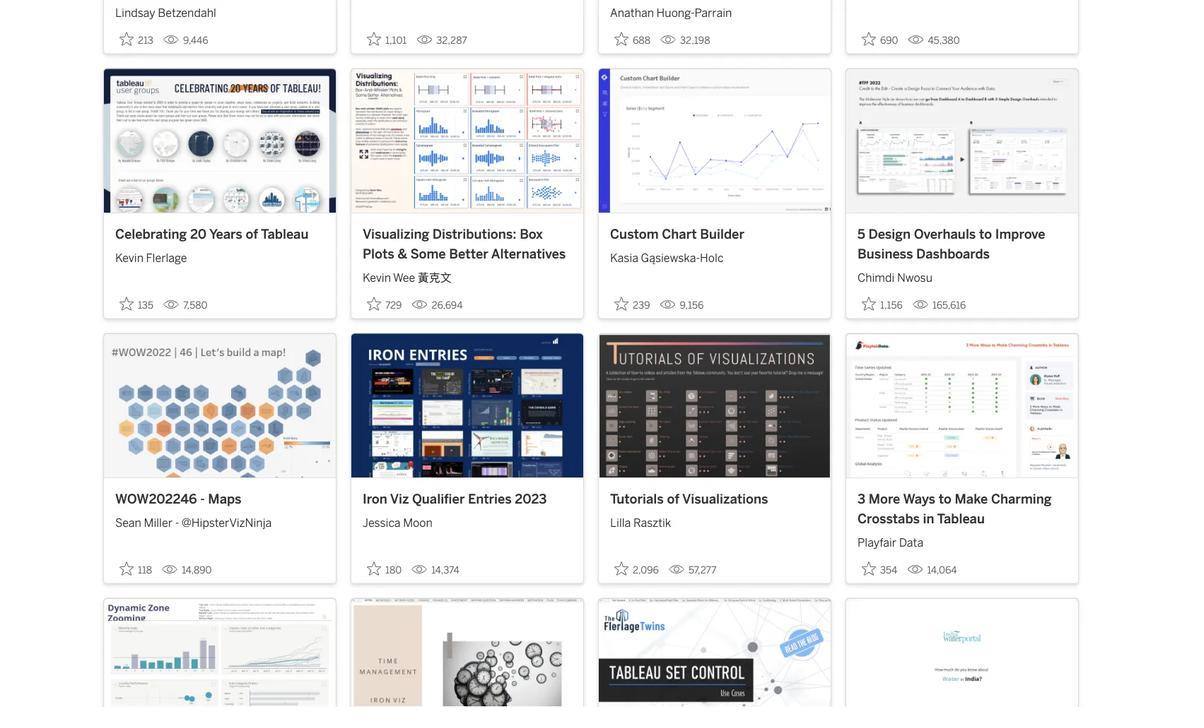 Task type: vqa. For each thing, say whether or not it's contained in the screenshot.


Task type: describe. For each thing, give the bounding box(es) containing it.
lindsay
[[115, 6, 155, 20]]

3 more ways to make charming crosstabs in tableau link
[[858, 490, 1067, 529]]

chimdi
[[858, 271, 895, 285]]

57,277
[[689, 565, 717, 577]]

wow202246 - maps
[[115, 492, 242, 507]]

20
[[190, 227, 207, 242]]

charming
[[991, 492, 1052, 507]]

729
[[385, 300, 402, 312]]

Add Favorite button
[[363, 558, 406, 581]]

9,156
[[680, 300, 704, 312]]

add favorite button for 3 more ways to make charming crosstabs in tableau
[[858, 558, 902, 581]]

kevin wee 黃克文
[[363, 271, 452, 285]]

32,287 views element
[[411, 29, 473, 52]]

celebrating 20 years of tableau link
[[115, 225, 325, 244]]

overhauls
[[914, 227, 976, 242]]

add favorite button for visualizing distributions: box plots & some better alternatives
[[363, 293, 406, 316]]

add favorite button for custom chart builder
[[610, 293, 654, 316]]

sean miller - @hipstervizninja link
[[115, 509, 325, 532]]

Add Favorite button
[[858, 28, 903, 51]]

some
[[410, 246, 446, 262]]

14,890
[[182, 565, 212, 577]]

anathan huong-parrain
[[610, 6, 732, 20]]

@hipstervizninja
[[182, 517, 272, 530]]

tutorials of visualizations
[[610, 492, 768, 507]]

7,580
[[183, 300, 207, 312]]

688
[[633, 35, 651, 46]]

business
[[858, 246, 913, 262]]

tableau inside "3 more ways to make charming crosstabs in tableau"
[[937, 511, 985, 527]]

playfair
[[858, 536, 897, 550]]

0 vertical spatial -
[[200, 492, 205, 507]]

1,156
[[880, 300, 903, 312]]

0 vertical spatial tableau
[[261, 227, 309, 242]]

lilla rasztik
[[610, 517, 671, 530]]

57,277 views element
[[663, 559, 722, 582]]

moon
[[403, 517, 433, 530]]

jessica moon
[[363, 517, 433, 530]]

kevin for visualizing distributions: box plots & some better alternatives
[[363, 271, 391, 285]]

box
[[520, 227, 543, 242]]

14,374
[[431, 565, 459, 577]]

crosstabs
[[858, 511, 920, 527]]

nwosu
[[897, 271, 933, 285]]

213
[[138, 35, 153, 46]]

anathan
[[610, 6, 654, 20]]

5
[[858, 227, 865, 242]]

qualifier
[[412, 492, 465, 507]]

distributions:
[[433, 227, 517, 242]]

26,694 views element
[[406, 294, 469, 317]]

lilla
[[610, 517, 631, 530]]

alternatives
[[491, 246, 566, 262]]

entries
[[468, 492, 512, 507]]

118
[[138, 565, 152, 577]]

visualizing
[[363, 227, 429, 242]]

data
[[899, 536, 924, 550]]

to for improve
[[979, 227, 992, 242]]

2,096
[[633, 565, 659, 577]]

3
[[858, 492, 866, 507]]

playfair data link
[[858, 529, 1067, 551]]

wow202246 - maps link
[[115, 490, 325, 509]]

of inside celebrating 20 years of tableau link
[[246, 227, 258, 242]]

5 design overhauls to improve business dashboards
[[858, 227, 1046, 262]]

rasztik
[[634, 517, 671, 530]]

more
[[869, 492, 900, 507]]

Add Favorite button
[[363, 28, 411, 51]]

9,156 views element
[[654, 294, 709, 317]]

visualizations
[[682, 492, 768, 507]]

黃克文
[[418, 271, 452, 285]]

parrain
[[695, 6, 732, 20]]

sean miller - @hipstervizninja
[[115, 517, 272, 530]]

make
[[955, 492, 988, 507]]

sean
[[115, 517, 141, 530]]

lilla rasztik link
[[610, 509, 820, 532]]

32,198 views element
[[655, 29, 716, 52]]



Task type: locate. For each thing, give the bounding box(es) containing it.
add favorite button containing 2,096
[[610, 558, 663, 581]]

tableau
[[261, 227, 309, 242], [937, 511, 985, 527]]

add favorite button down wee in the left top of the page
[[363, 293, 406, 316]]

workbook thumbnail image
[[104, 69, 336, 213], [351, 69, 583, 213], [599, 69, 831, 213], [846, 69, 1078, 213], [104, 334, 336, 478], [351, 334, 583, 478], [599, 334, 831, 478], [846, 334, 1078, 478], [104, 599, 336, 708], [351, 599, 583, 708], [599, 599, 831, 708], [846, 599, 1078, 708]]

135
[[138, 300, 153, 312]]

chimdi nwosu link
[[858, 264, 1067, 286]]

1 vertical spatial -
[[175, 517, 179, 530]]

of up rasztik at the right bottom
[[667, 492, 680, 507]]

wow202246
[[115, 492, 197, 507]]

add favorite button down playfair
[[858, 558, 902, 581]]

dashboards
[[916, 246, 990, 262]]

better
[[449, 246, 488, 262]]

1 vertical spatial to
[[939, 492, 952, 507]]

165,616
[[933, 300, 966, 312]]

1 vertical spatial kevin
[[363, 271, 391, 285]]

custom
[[610, 227, 659, 242]]

3 more ways to make charming crosstabs in tableau
[[858, 492, 1052, 527]]

to right the ways
[[939, 492, 952, 507]]

1 horizontal spatial of
[[667, 492, 680, 507]]

add favorite button down kevin flerlage
[[115, 293, 158, 316]]

custom chart builder link
[[610, 225, 820, 244]]

celebrating
[[115, 227, 187, 242]]

viz
[[390, 492, 409, 507]]

354
[[880, 565, 898, 577]]

690
[[880, 35, 898, 46]]

32,198
[[680, 35, 710, 46]]

chimdi nwosu
[[858, 271, 933, 285]]

celebrating 20 years of tableau
[[115, 227, 309, 242]]

lindsay betzendahl
[[115, 6, 216, 20]]

0 horizontal spatial of
[[246, 227, 258, 242]]

of inside "tutorials of visualizations" link
[[667, 492, 680, 507]]

14,890 views element
[[156, 559, 217, 582]]

holc
[[700, 252, 724, 265]]

iron viz qualifier entries 2023
[[363, 492, 547, 507]]

0 horizontal spatial to
[[939, 492, 952, 507]]

flerlage
[[146, 252, 187, 265]]

9,446 views element
[[158, 29, 214, 52]]

1 vertical spatial tableau
[[937, 511, 985, 527]]

plots
[[363, 246, 394, 262]]

180
[[385, 565, 402, 577]]

add favorite button down lilla rasztik
[[610, 558, 663, 581]]

jessica
[[363, 517, 401, 530]]

14,064 views element
[[902, 559, 963, 582]]

of
[[246, 227, 258, 242], [667, 492, 680, 507]]

lindsay betzendahl link
[[115, 0, 325, 21]]

0 vertical spatial to
[[979, 227, 992, 242]]

visualizing distributions: box plots & some better alternatives link
[[363, 225, 572, 264]]

add favorite button for tutorials of visualizations
[[610, 558, 663, 581]]

&
[[398, 246, 407, 262]]

chart
[[662, 227, 697, 242]]

add favorite button down kasia
[[610, 293, 654, 316]]

add favorite button down the chimdi at the right of page
[[858, 293, 907, 316]]

0 horizontal spatial tableau
[[261, 227, 309, 242]]

years
[[209, 227, 242, 242]]

to inside 5 design overhauls to improve business dashboards
[[979, 227, 992, 242]]

2023
[[515, 492, 547, 507]]

kevin down plots
[[363, 271, 391, 285]]

builder
[[700, 227, 745, 242]]

0 horizontal spatial -
[[175, 517, 179, 530]]

iron viz qualifier entries 2023 link
[[363, 490, 572, 509]]

1 horizontal spatial -
[[200, 492, 205, 507]]

1 vertical spatial of
[[667, 492, 680, 507]]

wee
[[393, 271, 415, 285]]

kevin flerlage
[[115, 252, 187, 265]]

in
[[923, 511, 934, 527]]

239
[[633, 300, 650, 312]]

add favorite button containing 1,156
[[858, 293, 907, 316]]

165,616 views element
[[907, 294, 972, 317]]

visualizing distributions: box plots & some better alternatives
[[363, 227, 566, 262]]

7,580 views element
[[158, 294, 213, 317]]

5 design overhauls to improve business dashboards link
[[858, 225, 1067, 264]]

9,446
[[183, 35, 208, 46]]

improve
[[995, 227, 1046, 242]]

Add Favorite button
[[115, 28, 158, 51], [115, 293, 158, 316], [363, 293, 406, 316], [610, 293, 654, 316], [858, 293, 907, 316], [610, 558, 663, 581], [858, 558, 902, 581]]

kasia gąsiewska-holc
[[610, 252, 724, 265]]

of right years
[[246, 227, 258, 242]]

to left improve
[[979, 227, 992, 242]]

add favorite button for 5 design overhauls to improve business dashboards
[[858, 293, 907, 316]]

add favorite button containing 729
[[363, 293, 406, 316]]

Add Favorite button
[[115, 558, 156, 581]]

jessica moon link
[[363, 509, 572, 532]]

- left maps at the left bottom of the page
[[200, 492, 205, 507]]

kevin flerlage link
[[115, 244, 325, 267]]

26,694
[[432, 300, 463, 312]]

huong-
[[657, 6, 695, 20]]

add favorite button containing 239
[[610, 293, 654, 316]]

miller
[[144, 517, 173, 530]]

ways
[[903, 492, 936, 507]]

1 horizontal spatial to
[[979, 227, 992, 242]]

add favorite button containing 135
[[115, 293, 158, 316]]

add favorite button down lindsay
[[115, 28, 158, 51]]

0 vertical spatial of
[[246, 227, 258, 242]]

anathan huong-parrain link
[[610, 0, 820, 21]]

to inside "3 more ways to make charming crosstabs in tableau"
[[939, 492, 952, 507]]

add favorite button containing 354
[[858, 558, 902, 581]]

kasia gąsiewska-holc link
[[610, 244, 820, 267]]

- right miller
[[175, 517, 179, 530]]

to for make
[[939, 492, 952, 507]]

14,064
[[927, 565, 957, 577]]

tableau right years
[[261, 227, 309, 242]]

45,380
[[928, 35, 960, 46]]

add favorite button containing 213
[[115, 28, 158, 51]]

betzendahl
[[158, 6, 216, 20]]

add favorite button for celebrating 20 years of tableau
[[115, 293, 158, 316]]

design
[[869, 227, 911, 242]]

Add Favorite button
[[610, 28, 655, 51]]

custom chart builder
[[610, 227, 745, 242]]

14,374 views element
[[406, 559, 465, 582]]

kasia
[[610, 252, 638, 265]]

0 horizontal spatial kevin
[[115, 252, 143, 265]]

1 horizontal spatial kevin
[[363, 271, 391, 285]]

kevin
[[115, 252, 143, 265], [363, 271, 391, 285]]

kevin wee 黃克文 link
[[363, 264, 572, 286]]

kevin for celebrating 20 years of tableau
[[115, 252, 143, 265]]

32,287
[[436, 35, 467, 46]]

45,380 views element
[[903, 29, 966, 52]]

tutorials of visualizations link
[[610, 490, 820, 509]]

1 horizontal spatial tableau
[[937, 511, 985, 527]]

kevin down celebrating
[[115, 252, 143, 265]]

tutorials
[[610, 492, 664, 507]]

1,101
[[385, 35, 407, 46]]

to
[[979, 227, 992, 242], [939, 492, 952, 507]]

tableau up playfair data link
[[937, 511, 985, 527]]

maps
[[208, 492, 242, 507]]

0 vertical spatial kevin
[[115, 252, 143, 265]]



